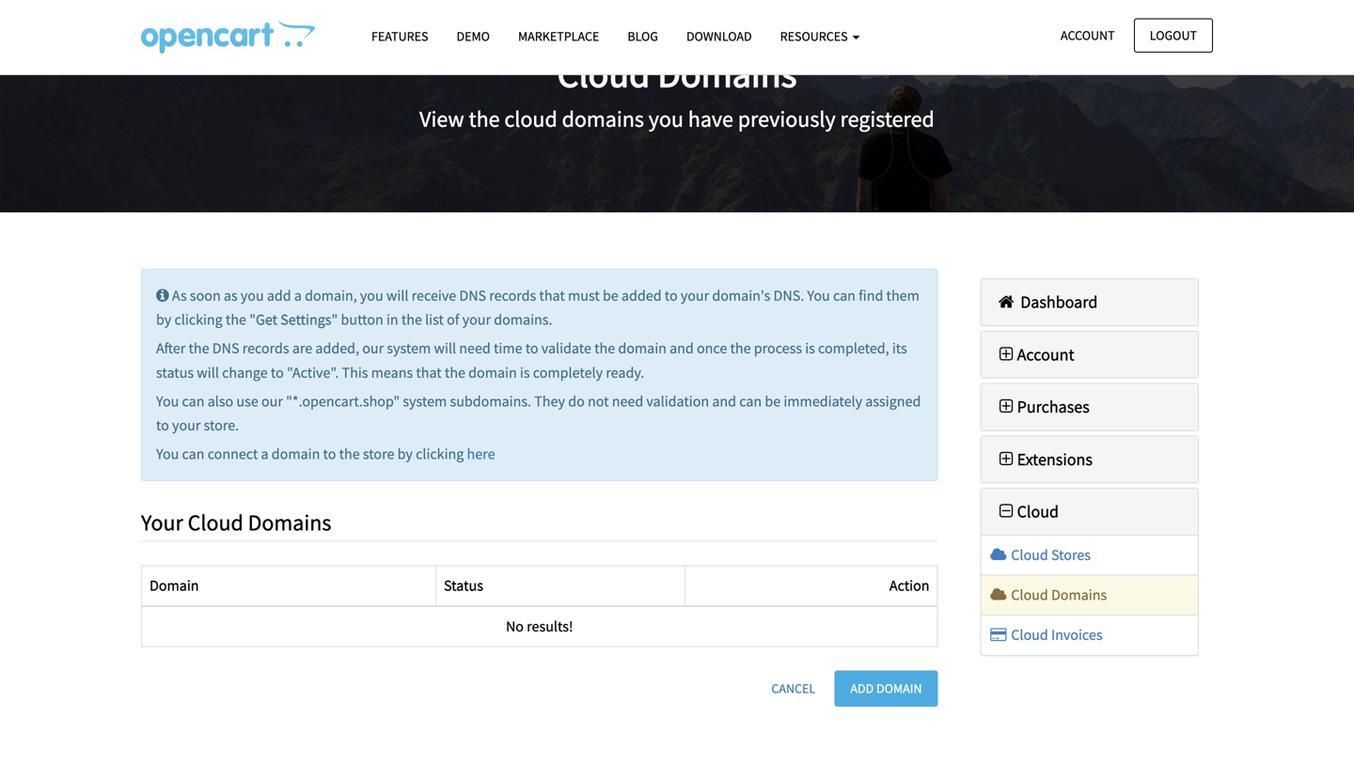 Task type: vqa. For each thing, say whether or not it's contained in the screenshot.
that
yes



Task type: describe. For each thing, give the bounding box(es) containing it.
soon
[[190, 286, 221, 305]]

here
[[467, 445, 495, 464]]

cloud
[[504, 105, 557, 133]]

button
[[341, 310, 383, 329]]

cloud domains link
[[989, 586, 1107, 605]]

cloud invoices
[[1008, 626, 1103, 645]]

0 vertical spatial domain
[[150, 577, 199, 595]]

"get
[[249, 310, 277, 329]]

validation
[[646, 392, 709, 411]]

extensions
[[1017, 449, 1093, 470]]

stores
[[1051, 546, 1091, 565]]

0 vertical spatial is
[[805, 339, 815, 358]]

account link for 'features' link
[[1045, 18, 1131, 53]]

blog link
[[613, 20, 672, 53]]

download link
[[672, 20, 766, 53]]

in
[[386, 310, 398, 329]]

domain,
[[305, 286, 357, 305]]

the left the store at bottom left
[[339, 445, 360, 464]]

download
[[686, 28, 752, 45]]

the up 'subdomains.'
[[445, 363, 465, 382]]

be inside as soon as you add a domain, you will receive dns records that must be added to your domain's dns. you can find them by clicking the
[[603, 286, 619, 305]]

0 horizontal spatial a
[[261, 445, 269, 464]]

you inside as soon as you add a domain, you will receive dns records that must be added to your domain's dns. you can find them by clicking the
[[807, 286, 830, 305]]

1 horizontal spatial domain
[[468, 363, 517, 382]]

are
[[292, 339, 312, 358]]

purchases link
[[995, 396, 1090, 418]]

1 vertical spatial is
[[520, 363, 530, 382]]

process
[[754, 339, 802, 358]]

features link
[[357, 20, 442, 53]]

dashboard link
[[995, 292, 1098, 313]]

registered
[[840, 105, 935, 133]]

cloud stores link
[[989, 546, 1091, 565]]

added,
[[315, 339, 359, 358]]

account link for dashboard link
[[995, 344, 1075, 365]]

store
[[363, 445, 394, 464]]

blog
[[628, 28, 658, 45]]

view
[[420, 105, 464, 133]]

resources
[[780, 28, 851, 45]]

that inside 'after the dns records are added, our system will need time to validate the domain and once the process is completed, its status will change to "active". this means that the domain is completely ready.'
[[416, 363, 442, 382]]

system inside 'after the dns records are added, our system will need time to validate the domain and once the process is completed, its status will change to "active". this means that the domain is completely ready.'
[[387, 339, 431, 358]]

cloud right your
[[188, 509, 243, 537]]

cloud image for cloud stores
[[989, 588, 1008, 603]]

records inside 'after the dns records are added, our system will need time to validate the domain and once the process is completed, its status will change to "active". this means that the domain is completely ready.'
[[242, 339, 289, 358]]

info circle image
[[156, 288, 169, 303]]

time
[[494, 339, 522, 358]]

use
[[236, 392, 258, 411]]

to right change
[[271, 363, 284, 382]]

extensions link
[[995, 449, 1093, 470]]

add
[[267, 286, 291, 305]]

list
[[425, 310, 444, 329]]

dns inside 'after the dns records are added, our system will need time to validate the domain and once the process is completed, its status will change to "active". this means that the domain is completely ready.'
[[212, 339, 239, 358]]

connect
[[208, 445, 258, 464]]

immediately
[[784, 392, 862, 411]]

our inside you can also use our "*.opencart.shop" system subdomains. they do not need validation and can be immediately assigned to your store.
[[261, 392, 283, 411]]

1 horizontal spatial you
[[360, 286, 383, 305]]

its
[[892, 339, 907, 358]]

here link
[[467, 445, 495, 464]]

logout link
[[1134, 18, 1213, 53]]

1 vertical spatial clicking
[[416, 445, 464, 464]]

1 horizontal spatial by
[[397, 445, 413, 464]]

cloud domains view the cloud domains you have previously registered
[[420, 50, 935, 133]]

domains
[[562, 105, 644, 133]]

system inside you can also use our "*.opencart.shop" system subdomains. they do not need validation and can be immediately assigned to your store.
[[403, 392, 447, 411]]

1 vertical spatial domains
[[248, 509, 332, 537]]

store.
[[204, 416, 239, 435]]

will for need
[[434, 339, 456, 358]]

also
[[208, 392, 233, 411]]

demo link
[[442, 20, 504, 53]]

change
[[222, 363, 268, 382]]

plus square o image for extensions
[[995, 451, 1017, 468]]

and inside you can also use our "*.opencart.shop" system subdomains. they do not need validation and can be immediately assigned to your store.
[[712, 392, 736, 411]]

means
[[371, 363, 413, 382]]

ready.
[[606, 363, 644, 382]]

minus square o image
[[995, 503, 1017, 520]]

you for you can connect a domain to the store by clicking here
[[156, 445, 179, 464]]

to inside you can also use our "*.opencart.shop" system subdomains. they do not need validation and can be immediately assigned to your store.
[[156, 416, 169, 435]]

0 horizontal spatial you
[[241, 286, 264, 305]]

as soon as you add a domain, you will receive dns records that must be added to your domain's dns. you can find them by clicking the
[[156, 286, 920, 329]]

can inside as soon as you add a domain, you will receive dns records that must be added to your domain's dns. you can find them by clicking the
[[833, 286, 856, 305]]

need inside you can also use our "*.opencart.shop" system subdomains. they do not need validation and can be immediately assigned to your store.
[[612, 392, 643, 411]]

cloud invoices link
[[989, 626, 1103, 645]]

that inside as soon as you add a domain, you will receive dns records that must be added to your domain's dns. you can find them by clicking the
[[539, 286, 565, 305]]

cloud link
[[995, 501, 1059, 523]]

the right after in the top of the page
[[189, 339, 209, 358]]

cloud for cloud
[[1017, 501, 1059, 523]]

subdomains.
[[450, 392, 531, 411]]

the up ready.
[[594, 339, 615, 358]]

of
[[447, 310, 459, 329]]

invoices
[[1051, 626, 1103, 645]]

need inside 'after the dns records are added, our system will need time to validate the domain and once the process is completed, its status will change to "active". this means that the domain is completely ready.'
[[459, 339, 491, 358]]

previously
[[738, 105, 836, 133]]

them
[[886, 286, 920, 305]]

purchases
[[1017, 396, 1090, 418]]

once
[[697, 339, 727, 358]]

added
[[622, 286, 662, 305]]

0 vertical spatial domain
[[618, 339, 667, 358]]

a inside as soon as you add a domain, you will receive dns records that must be added to your domain's dns. you can find them by clicking the
[[294, 286, 302, 305]]

credit card image
[[989, 628, 1008, 643]]

you can also use our "*.opencart.shop" system subdomains. they do not need validation and can be immediately assigned to your store.
[[156, 392, 921, 435]]



Task type: locate. For each thing, give the bounding box(es) containing it.
account down dashboard link
[[1017, 344, 1075, 365]]

0 vertical spatial by
[[156, 310, 171, 329]]

your right of
[[462, 310, 491, 329]]

cloud for cloud stores
[[1011, 546, 1048, 565]]

2 horizontal spatial will
[[434, 339, 456, 358]]

records down ""get"
[[242, 339, 289, 358]]

0 horizontal spatial by
[[156, 310, 171, 329]]

1 horizontal spatial dns
[[459, 286, 486, 305]]

0 horizontal spatial be
[[603, 286, 619, 305]]

and right validation
[[712, 392, 736, 411]]

cloud up cloud stores link
[[1017, 501, 1059, 523]]

2 vertical spatial your
[[172, 416, 201, 435]]

add
[[851, 681, 874, 698]]

be left immediately
[[765, 392, 781, 411]]

0 vertical spatial account link
[[1045, 18, 1131, 53]]

1 horizontal spatial need
[[612, 392, 643, 411]]

1 vertical spatial and
[[712, 392, 736, 411]]

0 horizontal spatial need
[[459, 339, 491, 358]]

our inside 'after the dns records are added, our system will need time to validate the domain and once the process is completed, its status will change to "active". this means that the domain is completely ready.'
[[362, 339, 384, 358]]

2 horizontal spatial your
[[681, 286, 709, 305]]

do
[[568, 392, 585, 411]]

1 horizontal spatial and
[[712, 392, 736, 411]]

0 horizontal spatial domains
[[248, 509, 332, 537]]

a right add
[[294, 286, 302, 305]]

1 vertical spatial a
[[261, 445, 269, 464]]

as
[[224, 286, 238, 305]]

plus square o image for account
[[995, 346, 1017, 363]]

cloud
[[557, 50, 650, 98], [1017, 501, 1059, 523], [188, 509, 243, 537], [1011, 546, 1048, 565], [1011, 586, 1048, 605], [1011, 626, 1048, 645]]

you
[[649, 105, 684, 133], [241, 286, 264, 305], [360, 286, 383, 305]]

clicking
[[174, 310, 223, 329], [416, 445, 464, 464]]

can
[[833, 286, 856, 305], [182, 392, 205, 411], [739, 392, 762, 411], [182, 445, 205, 464]]

opencart - cloud domains image
[[141, 20, 315, 54]]

account left the logout
[[1061, 27, 1115, 44]]

cloud for cloud domains view the cloud domains you have previously registered
[[557, 50, 650, 98]]

account link
[[1045, 18, 1131, 53], [995, 344, 1075, 365]]

1 vertical spatial records
[[242, 339, 289, 358]]

marketplace
[[518, 28, 599, 45]]

0 vertical spatial will
[[386, 286, 409, 305]]

the right 'view'
[[469, 105, 500, 133]]

1 vertical spatial will
[[434, 339, 456, 358]]

domains down the download
[[658, 50, 797, 98]]

domain right the connect
[[272, 445, 320, 464]]

a
[[294, 286, 302, 305], [261, 445, 269, 464]]

you can connect a domain to the store by clicking here
[[156, 445, 495, 464]]

the right 'in'
[[401, 310, 422, 329]]

is down "time"
[[520, 363, 530, 382]]

domain down "time"
[[468, 363, 517, 382]]

the inside as soon as you add a domain, you will receive dns records that must be added to your domain's dns. you can find them by clicking the
[[226, 310, 246, 329]]

to down status
[[156, 416, 169, 435]]

you right as
[[241, 286, 264, 305]]

be inside you can also use our "*.opencart.shop" system subdomains. they do not need validation and can be immediately assigned to your store.
[[765, 392, 781, 411]]

0 horizontal spatial clicking
[[174, 310, 223, 329]]

domains.
[[494, 310, 552, 329]]

cloud down cloud stores link
[[1011, 586, 1048, 605]]

is
[[805, 339, 815, 358], [520, 363, 530, 382]]

features
[[371, 28, 428, 45]]

a right the connect
[[261, 445, 269, 464]]

domain
[[150, 577, 199, 595], [877, 681, 922, 698]]

your left domain's
[[681, 286, 709, 305]]

they
[[534, 392, 565, 411]]

domain
[[618, 339, 667, 358], [468, 363, 517, 382], [272, 445, 320, 464]]

to right "added"
[[665, 286, 678, 305]]

will up 'also'
[[197, 363, 219, 382]]

by down info circle image in the left top of the page
[[156, 310, 171, 329]]

cloud stores
[[1008, 546, 1091, 565]]

you up button
[[360, 286, 383, 305]]

the inside cloud domains view the cloud domains you have previously registered
[[469, 105, 500, 133]]

1 vertical spatial domain
[[877, 681, 922, 698]]

system up means
[[387, 339, 431, 358]]

our up this
[[362, 339, 384, 358]]

dns inside as soon as you add a domain, you will receive dns records that must be added to your domain's dns. you can find them by clicking the
[[459, 286, 486, 305]]

0 horizontal spatial is
[[520, 363, 530, 382]]

account link left logout link
[[1045, 18, 1131, 53]]

0 horizontal spatial our
[[261, 392, 283, 411]]

cloud image down minus square o image
[[989, 548, 1008, 563]]

clicking left here
[[416, 445, 464, 464]]

2 horizontal spatial you
[[649, 105, 684, 133]]

this
[[342, 363, 368, 382]]

0 vertical spatial domains
[[658, 50, 797, 98]]

plus square o image inside account link
[[995, 346, 1017, 363]]

2 horizontal spatial domains
[[1051, 586, 1107, 605]]

cloud up domains
[[557, 50, 650, 98]]

1 horizontal spatial domain
[[877, 681, 922, 698]]

0 vertical spatial account
[[1061, 27, 1115, 44]]

status
[[156, 363, 194, 382]]

your inside as soon as you add a domain, you will receive dns records that must be added to your domain's dns. you can find them by clicking the
[[681, 286, 709, 305]]

0 vertical spatial plus square o image
[[995, 346, 1017, 363]]

1 horizontal spatial clicking
[[416, 445, 464, 464]]

demo
[[457, 28, 490, 45]]

clicking down soon
[[174, 310, 223, 329]]

dashboard
[[1017, 292, 1098, 313]]

will
[[386, 286, 409, 305], [434, 339, 456, 358], [197, 363, 219, 382]]

1 horizontal spatial records
[[489, 286, 536, 305]]

0 vertical spatial dns
[[459, 286, 486, 305]]

your cloud domains
[[141, 509, 332, 537]]

"get settings" button in the list of your domains.
[[249, 310, 552, 329]]

2 vertical spatial domains
[[1051, 586, 1107, 605]]

status
[[444, 577, 483, 595]]

1 plus square o image from the top
[[995, 346, 1017, 363]]

1 horizontal spatial your
[[462, 310, 491, 329]]

cloud for cloud invoices
[[1011, 626, 1048, 645]]

0 vertical spatial cloud image
[[989, 548, 1008, 563]]

receive
[[412, 286, 456, 305]]

0 horizontal spatial domain
[[150, 577, 199, 595]]

plus square o image
[[995, 398, 1017, 415]]

1 vertical spatial need
[[612, 392, 643, 411]]

completely
[[533, 363, 603, 382]]

1 vertical spatial cloud image
[[989, 588, 1008, 603]]

the
[[469, 105, 500, 133], [226, 310, 246, 329], [401, 310, 422, 329], [189, 339, 209, 358], [594, 339, 615, 358], [730, 339, 751, 358], [445, 363, 465, 382], [339, 445, 360, 464]]

cloud domains
[[1008, 586, 1107, 605]]

domains for cloud domains view the cloud domains you have previously registered
[[658, 50, 797, 98]]

"*.opencart.shop"
[[286, 392, 400, 411]]

1 vertical spatial domain
[[468, 363, 517, 382]]

1 horizontal spatial our
[[362, 339, 384, 358]]

2 cloud image from the top
[[989, 588, 1008, 603]]

that right means
[[416, 363, 442, 382]]

2 vertical spatial domain
[[272, 445, 320, 464]]

0 vertical spatial need
[[459, 339, 491, 358]]

0 vertical spatial be
[[603, 286, 619, 305]]

0 horizontal spatial dns
[[212, 339, 239, 358]]

plus square o image up plus square o image
[[995, 346, 1017, 363]]

no results!
[[506, 618, 573, 636]]

plus square o image
[[995, 346, 1017, 363], [995, 451, 1017, 468]]

cloud right credit card image
[[1011, 626, 1048, 645]]

settings"
[[280, 310, 338, 329]]

plus square o image inside extensions link
[[995, 451, 1017, 468]]

need left "time"
[[459, 339, 491, 358]]

you left the connect
[[156, 445, 179, 464]]

domains
[[658, 50, 797, 98], [248, 509, 332, 537], [1051, 586, 1107, 605]]

the down as
[[226, 310, 246, 329]]

1 horizontal spatial is
[[805, 339, 815, 358]]

account link up purchases link
[[995, 344, 1075, 365]]

will inside as soon as you add a domain, you will receive dns records that must be added to your domain's dns. you can find them by clicking the
[[386, 286, 409, 305]]

cloud inside cloud domains view the cloud domains you have previously registered
[[557, 50, 650, 98]]

1 horizontal spatial that
[[539, 286, 565, 305]]

cloud left stores
[[1011, 546, 1048, 565]]

to left the store at bottom left
[[323, 445, 336, 464]]

by inside as soon as you add a domain, you will receive dns records that must be added to your domain's dns. you can find them by clicking the
[[156, 310, 171, 329]]

is right process
[[805, 339, 815, 358]]

dns.
[[774, 286, 804, 305]]

will up '"get settings" button in the list of your domains.'
[[386, 286, 409, 305]]

can down process
[[739, 392, 762, 411]]

dns up change
[[212, 339, 239, 358]]

the right once
[[730, 339, 751, 358]]

your
[[141, 509, 183, 537]]

domain's
[[712, 286, 771, 305]]

cloud image for cloud
[[989, 548, 1008, 563]]

"active".
[[287, 363, 339, 382]]

2 vertical spatial you
[[156, 445, 179, 464]]

not
[[588, 392, 609, 411]]

action
[[890, 577, 930, 595]]

cancel
[[772, 681, 816, 698]]

0 vertical spatial a
[[294, 286, 302, 305]]

after the dns records are added, our system will need time to validate the domain and once the process is completed, its status will change to "active". this means that the domain is completely ready.
[[156, 339, 907, 382]]

you inside you can also use our "*.opencart.shop" system subdomains. they do not need validation and can be immediately assigned to your store.
[[156, 392, 179, 411]]

add domain
[[851, 681, 922, 698]]

no
[[506, 618, 524, 636]]

by
[[156, 310, 171, 329], [397, 445, 413, 464]]

can left find at top right
[[833, 286, 856, 305]]

your left the store.
[[172, 416, 201, 435]]

assigned
[[865, 392, 921, 411]]

0 horizontal spatial records
[[242, 339, 289, 358]]

records
[[489, 286, 536, 305], [242, 339, 289, 358]]

can left the connect
[[182, 445, 205, 464]]

to right "time"
[[525, 339, 539, 358]]

and inside 'after the dns records are added, our system will need time to validate the domain and once the process is completed, its status will change to "active". this means that the domain is completely ready.'
[[670, 339, 694, 358]]

0 vertical spatial you
[[807, 286, 830, 305]]

1 vertical spatial system
[[403, 392, 447, 411]]

system down means
[[403, 392, 447, 411]]

1 horizontal spatial be
[[765, 392, 781, 411]]

0 horizontal spatial that
[[416, 363, 442, 382]]

you inside cloud domains view the cloud domains you have previously registered
[[649, 105, 684, 133]]

domains inside cloud domains view the cloud domains you have previously registered
[[658, 50, 797, 98]]

completed,
[[818, 339, 889, 358]]

after
[[156, 339, 186, 358]]

0 vertical spatial system
[[387, 339, 431, 358]]

to
[[665, 286, 678, 305], [525, 339, 539, 358], [271, 363, 284, 382], [156, 416, 169, 435], [323, 445, 336, 464]]

and left once
[[670, 339, 694, 358]]

that
[[539, 286, 565, 305], [416, 363, 442, 382]]

1 vertical spatial account
[[1017, 344, 1075, 365]]

our right "use"
[[261, 392, 283, 411]]

cloud image
[[989, 548, 1008, 563], [989, 588, 1008, 603]]

cloud image up credit card image
[[989, 588, 1008, 603]]

0 vertical spatial records
[[489, 286, 536, 305]]

you down status
[[156, 392, 179, 411]]

1 vertical spatial you
[[156, 392, 179, 411]]

dns up of
[[459, 286, 486, 305]]

by right the store at bottom left
[[397, 445, 413, 464]]

records up domains.
[[489, 286, 536, 305]]

0 horizontal spatial will
[[197, 363, 219, 382]]

1 cloud image from the top
[[989, 548, 1008, 563]]

domain down your
[[150, 577, 199, 595]]

0 horizontal spatial your
[[172, 416, 201, 435]]

2 horizontal spatial domain
[[618, 339, 667, 358]]

1 vertical spatial our
[[261, 392, 283, 411]]

need down ready.
[[612, 392, 643, 411]]

domains down you can connect a domain to the store by clicking here
[[248, 509, 332, 537]]

add domain link
[[835, 671, 938, 707]]

cancel link
[[756, 671, 832, 707]]

1 horizontal spatial will
[[386, 286, 409, 305]]

resources link
[[766, 20, 874, 53]]

you right dns.
[[807, 286, 830, 305]]

find
[[859, 286, 883, 305]]

will down of
[[434, 339, 456, 358]]

0 vertical spatial your
[[681, 286, 709, 305]]

0 vertical spatial clicking
[[174, 310, 223, 329]]

marketplace link
[[504, 20, 613, 53]]

1 vertical spatial dns
[[212, 339, 239, 358]]

1 vertical spatial by
[[397, 445, 413, 464]]

0 vertical spatial and
[[670, 339, 694, 358]]

domains up the 'invoices'
[[1051, 586, 1107, 605]]

cloud for cloud domains
[[1011, 586, 1048, 605]]

1 horizontal spatial a
[[294, 286, 302, 305]]

you left have
[[649, 105, 684, 133]]

you for you can also use our "*.opencart.shop" system subdomains. they do not need validation and can be immediately assigned to your store.
[[156, 392, 179, 411]]

2 vertical spatial will
[[197, 363, 219, 382]]

1 vertical spatial account link
[[995, 344, 1075, 365]]

1 vertical spatial your
[[462, 310, 491, 329]]

domains for cloud domains
[[1051, 586, 1107, 605]]

clicking inside as soon as you add a domain, you will receive dns records that must be added to your domain's dns. you can find them by clicking the
[[174, 310, 223, 329]]

0 horizontal spatial and
[[670, 339, 694, 358]]

as
[[172, 286, 187, 305]]

home image
[[995, 293, 1017, 310]]

be right must
[[603, 286, 619, 305]]

that left must
[[539, 286, 565, 305]]

logout
[[1150, 27, 1197, 44]]

domain right add
[[877, 681, 922, 698]]

have
[[688, 105, 733, 133]]

1 horizontal spatial domains
[[658, 50, 797, 98]]

0 vertical spatial our
[[362, 339, 384, 358]]

0 horizontal spatial domain
[[272, 445, 320, 464]]

validate
[[542, 339, 591, 358]]

1 vertical spatial that
[[416, 363, 442, 382]]

2 plus square o image from the top
[[995, 451, 1017, 468]]

to inside as soon as you add a domain, you will receive dns records that must be added to your domain's dns. you can find them by clicking the
[[665, 286, 678, 305]]

1 vertical spatial plus square o image
[[995, 451, 1017, 468]]

will for receive
[[386, 286, 409, 305]]

domain up ready.
[[618, 339, 667, 358]]

1 vertical spatial be
[[765, 392, 781, 411]]

your inside you can also use our "*.opencart.shop" system subdomains. they do not need validation and can be immediately assigned to your store.
[[172, 416, 201, 435]]

results!
[[527, 618, 573, 636]]

our
[[362, 339, 384, 358], [261, 392, 283, 411]]

be
[[603, 286, 619, 305], [765, 392, 781, 411]]

plus square o image down plus square o image
[[995, 451, 1017, 468]]

can left 'also'
[[182, 392, 205, 411]]

your
[[681, 286, 709, 305], [462, 310, 491, 329], [172, 416, 201, 435]]

records inside as soon as you add a domain, you will receive dns records that must be added to your domain's dns. you can find them by clicking the
[[489, 286, 536, 305]]

account
[[1061, 27, 1115, 44], [1017, 344, 1075, 365]]

0 vertical spatial that
[[539, 286, 565, 305]]



